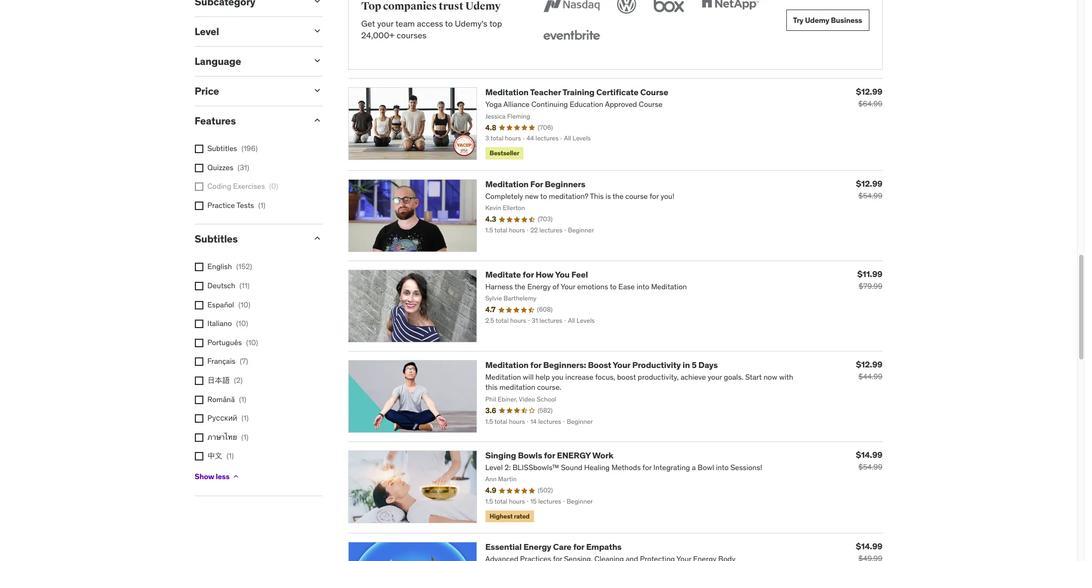 Task type: locate. For each thing, give the bounding box(es) containing it.
meditation
[[485, 87, 529, 97], [485, 179, 529, 189], [485, 360, 529, 370]]

for
[[530, 179, 543, 189]]

xsmall image left italiano
[[195, 320, 203, 329]]

$54.99
[[859, 191, 883, 201], [859, 463, 883, 472]]

(10) up (7) at left bottom
[[246, 338, 258, 348]]

netapp image
[[699, 0, 761, 16]]

русский (1)
[[207, 414, 249, 423]]

1 xsmall image from the top
[[195, 145, 203, 154]]

access
[[417, 18, 443, 29]]

(196)
[[241, 144, 258, 154]]

try udemy business link
[[786, 10, 869, 31]]

certificate
[[596, 87, 638, 97]]

practice
[[207, 201, 235, 210]]

xsmall image right less
[[232, 473, 240, 481]]

meditate
[[485, 269, 521, 280]]

русский
[[207, 414, 237, 423]]

(0)
[[269, 182, 278, 191]]

training
[[563, 87, 595, 97]]

small image
[[312, 26, 322, 36], [312, 115, 322, 125]]

xsmall image left "español"
[[195, 301, 203, 310]]

1 vertical spatial $12.99
[[856, 178, 883, 189]]

2 $12.99 from the top
[[856, 178, 883, 189]]

5 xsmall image from the top
[[195, 320, 203, 329]]

for left beginners: at the right of page
[[530, 360, 542, 370]]

中文
[[207, 452, 222, 461]]

xsmall image for 中文
[[195, 453, 203, 461]]

(10) down '(11)'
[[238, 300, 250, 310]]

to
[[445, 18, 453, 29]]

xsmall image left the "coding"
[[195, 183, 203, 191]]

0 vertical spatial $54.99
[[859, 191, 883, 201]]

practice tests (1)
[[207, 201, 265, 210]]

meditation for meditation for beginners: boost your productivity in 5 days
[[485, 360, 529, 370]]

xsmall image left quizzes
[[195, 164, 203, 172]]

xsmall image down features
[[195, 145, 203, 154]]

xsmall image left 日本語
[[195, 377, 203, 386]]

for right the bowls
[[544, 450, 555, 461]]

show less
[[195, 472, 230, 482]]

0 vertical spatial $14.99
[[856, 450, 883, 460]]

2 vertical spatial (10)
[[246, 338, 258, 348]]

(10) for italiano (10)
[[236, 319, 248, 329]]

(1) right русский
[[241, 414, 249, 423]]

0 vertical spatial meditation
[[485, 87, 529, 97]]

5
[[692, 360, 697, 370]]

$14.99
[[856, 450, 883, 460], [856, 542, 883, 552]]

work
[[592, 450, 613, 461]]

quizzes
[[207, 163, 233, 172]]

subtitles up english
[[195, 233, 238, 245]]

(152)
[[236, 262, 252, 272]]

$54.99 inside $12.99 $54.99
[[859, 191, 883, 201]]

1 vertical spatial small image
[[312, 115, 322, 125]]

(10)
[[238, 300, 250, 310], [236, 319, 248, 329], [246, 338, 258, 348]]

0 vertical spatial small image
[[312, 26, 322, 36]]

3 meditation from the top
[[485, 360, 529, 370]]

$54.99 inside '$14.99 $54.99'
[[859, 463, 883, 472]]

4 xsmall image from the top
[[195, 301, 203, 310]]

$12.99 $44.99
[[856, 359, 883, 382]]

features
[[195, 114, 236, 127]]

meditation for meditation teacher training certificate course
[[485, 87, 529, 97]]

2 xsmall image from the top
[[195, 164, 203, 172]]

1 vertical spatial $54.99
[[859, 463, 883, 472]]

xsmall image for english
[[195, 263, 203, 272]]

nasdaq image
[[541, 0, 602, 16]]

small image for level
[[312, 26, 322, 36]]

0 vertical spatial $12.99
[[856, 86, 883, 97]]

2 small image from the top
[[312, 115, 322, 125]]

日本語
[[207, 376, 230, 386]]

3 small image from the top
[[312, 85, 322, 96]]

boost
[[588, 360, 611, 370]]

subtitles up quizzes
[[207, 144, 237, 154]]

$14.99 for $14.99
[[856, 542, 883, 552]]

$12.99
[[856, 86, 883, 97], [856, 178, 883, 189], [856, 359, 883, 370]]

small image for price
[[312, 85, 322, 96]]

xsmall image for subtitles
[[195, 145, 203, 154]]

beginners:
[[543, 360, 586, 370]]

(10) for español (10)
[[238, 300, 250, 310]]

meditation teacher training certificate course
[[485, 87, 668, 97]]

small image for language
[[312, 55, 322, 66]]

for
[[523, 269, 534, 280], [530, 360, 542, 370], [544, 450, 555, 461], [573, 542, 584, 553]]

2 $14.99 from the top
[[856, 542, 883, 552]]

3 xsmall image from the top
[[195, 263, 203, 272]]

udemy's
[[455, 18, 488, 29]]

team
[[395, 18, 415, 29]]

how
[[536, 269, 554, 280]]

deutsch (11)
[[207, 281, 250, 291]]

meditate for how you feel
[[485, 269, 588, 280]]

productivity
[[632, 360, 681, 370]]

singing bowls for energy work
[[485, 450, 613, 461]]

small image for features
[[312, 115, 322, 125]]

português
[[207, 338, 242, 348]]

1 $12.99 from the top
[[856, 86, 883, 97]]

(1) for română (1)
[[239, 395, 246, 404]]

language button
[[195, 55, 303, 68]]

singing bowls for energy work link
[[485, 450, 613, 461]]

xsmall image left français
[[195, 358, 203, 367]]

(1) for 中文 (1)
[[227, 452, 234, 461]]

xsmall image for quizzes
[[195, 164, 203, 172]]

meditate for how you feel link
[[485, 269, 588, 280]]

ภาษาไทย (1)
[[207, 433, 249, 442]]

português (10)
[[207, 338, 258, 348]]

essential energy care for empaths link
[[485, 542, 622, 553]]

small image for subtitles
[[312, 233, 322, 244]]

1 vertical spatial meditation
[[485, 179, 529, 189]]

xsmall image left ภาษาไทย
[[195, 434, 203, 442]]

xsmall image left русский
[[195, 415, 203, 423]]

1 $54.99 from the top
[[859, 191, 883, 201]]

1 small image from the top
[[312, 26, 322, 36]]

中文 (1)
[[207, 452, 234, 461]]

1 small image from the top
[[312, 0, 322, 7]]

1 vertical spatial subtitles
[[195, 233, 238, 245]]

xsmall image left 中文
[[195, 453, 203, 461]]

2 small image from the top
[[312, 55, 322, 66]]

0 vertical spatial subtitles
[[207, 144, 237, 154]]

level
[[195, 25, 219, 38]]

4 small image from the top
[[312, 233, 322, 244]]

6 xsmall image from the top
[[195, 453, 203, 461]]

xsmall image for practice
[[195, 202, 203, 210]]

english
[[207, 262, 232, 272]]

2 vertical spatial $12.99
[[856, 359, 883, 370]]

3 $12.99 from the top
[[856, 359, 883, 370]]

features button
[[195, 114, 303, 127]]

xsmall image left english
[[195, 263, 203, 272]]

(1) down (2)
[[239, 395, 246, 404]]

meditation for beginners: boost your productivity in 5 days
[[485, 360, 718, 370]]

2 $54.99 from the top
[[859, 463, 883, 472]]

2 vertical spatial meditation
[[485, 360, 529, 370]]

1 vertical spatial (10)
[[236, 319, 248, 329]]

xsmall image left "română"
[[195, 396, 203, 404]]

$12.99 for course
[[856, 86, 883, 97]]

$54.99 for $14.99
[[859, 463, 883, 472]]

price button
[[195, 85, 303, 97]]

1 vertical spatial $14.99
[[856, 542, 883, 552]]

(1) right ภาษาไทย
[[241, 433, 249, 442]]

xsmall image left português
[[195, 339, 203, 348]]

small image
[[312, 0, 322, 7], [312, 55, 322, 66], [312, 85, 322, 96], [312, 233, 322, 244]]

(1) right 中文
[[227, 452, 234, 461]]

français
[[207, 357, 235, 367]]

xsmall image
[[195, 145, 203, 154], [195, 164, 203, 172], [195, 263, 203, 272], [195, 301, 203, 310], [195, 320, 203, 329], [195, 453, 203, 461]]

0 vertical spatial (10)
[[238, 300, 250, 310]]

course
[[640, 87, 668, 97]]

xsmall image
[[195, 183, 203, 191], [195, 202, 203, 210], [195, 282, 203, 291], [195, 339, 203, 348], [195, 358, 203, 367], [195, 377, 203, 386], [195, 396, 203, 404], [195, 415, 203, 423], [195, 434, 203, 442], [232, 473, 240, 481]]

xsmall image for română
[[195, 396, 203, 404]]

xsmall image for français
[[195, 358, 203, 367]]

(1) for русский (1)
[[241, 414, 249, 423]]

2 meditation from the top
[[485, 179, 529, 189]]

xsmall image left deutsch
[[195, 282, 203, 291]]

1 meditation from the top
[[485, 87, 529, 97]]

xsmall image for ภาษาไทย
[[195, 434, 203, 442]]

1 $14.99 from the top
[[856, 450, 883, 460]]

beginners
[[545, 179, 585, 189]]

exercises
[[233, 182, 265, 191]]

xsmall image left practice
[[195, 202, 203, 210]]

meditation teacher training certificate course link
[[485, 87, 668, 97]]

italiano (10)
[[207, 319, 248, 329]]

$64.99
[[858, 99, 883, 109]]

energy
[[523, 542, 551, 553]]

(10) up português (10)
[[236, 319, 248, 329]]

empaths
[[586, 542, 622, 553]]



Task type: describe. For each thing, give the bounding box(es) containing it.
care
[[553, 542, 571, 553]]

$12.99 $64.99
[[856, 86, 883, 109]]

日本語 (2)
[[207, 376, 243, 386]]

xsmall image inside show less button
[[232, 473, 240, 481]]

your
[[613, 360, 630, 370]]

(1) for ภาษาไทย (1)
[[241, 433, 249, 442]]

$44.99
[[858, 372, 883, 382]]

meditation for beginners link
[[485, 179, 585, 189]]

$12.99 for your
[[856, 359, 883, 370]]

eventbrite image
[[541, 25, 602, 48]]

essential
[[485, 542, 522, 553]]

(2)
[[234, 376, 243, 386]]

feel
[[571, 269, 588, 280]]

level button
[[195, 25, 303, 38]]

box image
[[651, 0, 687, 16]]

xsmall image for italiano
[[195, 320, 203, 329]]

(11)
[[240, 281, 250, 291]]

(10) for português (10)
[[246, 338, 258, 348]]

udemy
[[805, 15, 829, 25]]

$12.99 $54.99
[[856, 178, 883, 201]]

english (152)
[[207, 262, 252, 272]]

xsmall image for 日本語
[[195, 377, 203, 386]]

less
[[216, 472, 230, 482]]

coding exercises (0)
[[207, 182, 278, 191]]

deutsch
[[207, 281, 235, 291]]

for right care
[[573, 542, 584, 553]]

courses
[[397, 30, 427, 40]]

price
[[195, 85, 219, 97]]

français (7)
[[207, 357, 248, 367]]

ภาษาไทย
[[207, 433, 237, 442]]

xsmall image for русский
[[195, 415, 203, 423]]

singing
[[485, 450, 516, 461]]

$11.99 $79.99
[[857, 269, 883, 291]]

show less button
[[195, 466, 240, 488]]

meditation for beginners: boost your productivity in 5 days link
[[485, 360, 718, 370]]

xsmall image for deutsch
[[195, 282, 203, 291]]

(31)
[[238, 163, 249, 172]]

try udemy business
[[793, 15, 862, 25]]

$79.99
[[859, 281, 883, 291]]

coding
[[207, 182, 231, 191]]

(1) right tests
[[258, 201, 265, 210]]

bowls
[[518, 450, 542, 461]]

get
[[361, 18, 375, 29]]

top
[[489, 18, 502, 29]]

essential energy care for empaths
[[485, 542, 622, 553]]

español
[[207, 300, 234, 310]]

xsmall image for português
[[195, 339, 203, 348]]

24,000+
[[361, 30, 395, 40]]

română
[[207, 395, 235, 404]]

tests
[[236, 201, 254, 210]]

$11.99
[[857, 269, 883, 279]]

$14.99 for $14.99 $54.99
[[856, 450, 883, 460]]

get your team access to udemy's top 24,000+ courses
[[361, 18, 502, 40]]

for left "how"
[[523, 269, 534, 280]]

$14.99 $54.99
[[856, 450, 883, 472]]

subtitles button
[[195, 233, 303, 245]]

română (1)
[[207, 395, 246, 404]]

energy
[[557, 450, 591, 461]]

in
[[683, 360, 690, 370]]

meditation for meditation for beginners
[[485, 179, 529, 189]]

your
[[377, 18, 394, 29]]

language
[[195, 55, 241, 68]]

subtitles for subtitles
[[195, 233, 238, 245]]

try
[[793, 15, 803, 25]]

days
[[698, 360, 718, 370]]

xsmall image for coding
[[195, 183, 203, 191]]

volkswagen image
[[615, 0, 638, 16]]

teacher
[[530, 87, 561, 97]]

subtitles for subtitles (196)
[[207, 144, 237, 154]]

you
[[555, 269, 570, 280]]

español (10)
[[207, 300, 250, 310]]

meditation for beginners
[[485, 179, 585, 189]]

$54.99 for $12.99
[[859, 191, 883, 201]]

italiano
[[207, 319, 232, 329]]

quizzes (31)
[[207, 163, 249, 172]]

(7)
[[240, 357, 248, 367]]

business
[[831, 15, 862, 25]]

show
[[195, 472, 214, 482]]

xsmall image for español
[[195, 301, 203, 310]]

subtitles (196)
[[207, 144, 258, 154]]



Task type: vqa. For each thing, say whether or not it's contained in the screenshot.
日本語
yes



